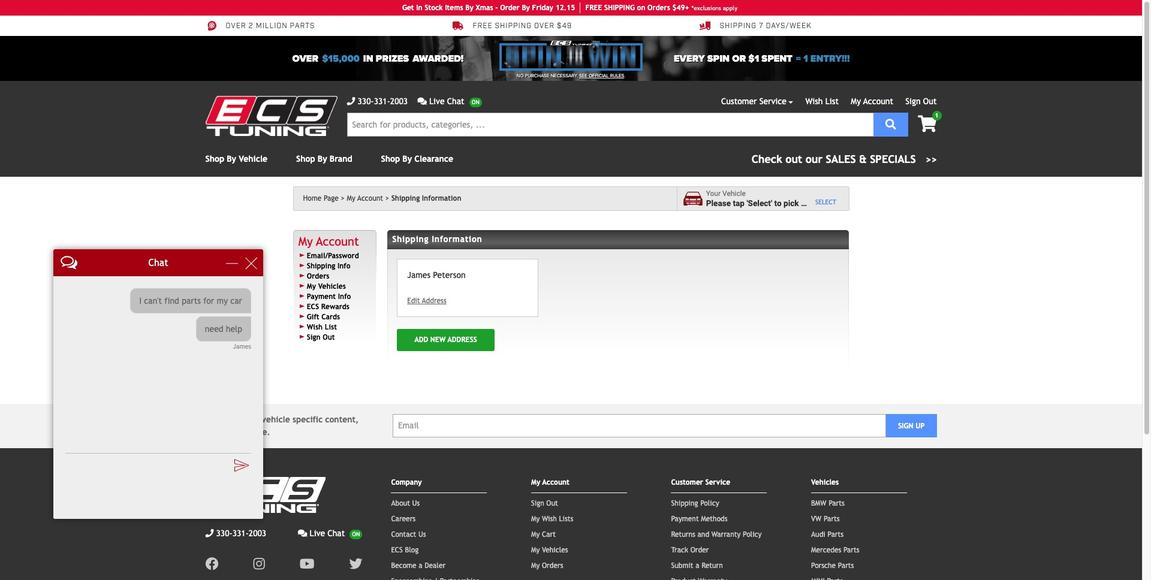 Task type: locate. For each thing, give the bounding box(es) containing it.
shipping information up james peterson
[[392, 234, 482, 244]]

330- up facebook logo
[[216, 529, 232, 538]]

my left cart
[[531, 531, 540, 539]]

address right edit
[[422, 297, 447, 305]]

edit
[[407, 297, 420, 305]]

7
[[759, 22, 764, 31]]

0 horizontal spatial 330-331-2003 link
[[205, 528, 266, 540]]

330-331-2003 left comments image
[[358, 97, 408, 106]]

-
[[495, 4, 498, 12]]

account up email/password
[[316, 234, 359, 248]]

comments image
[[418, 97, 427, 106]]

1 horizontal spatial chat
[[447, 97, 465, 106]]

vehicle inside sign up to get vehicle specific content, sales, and more.
[[262, 415, 290, 424]]

shop by vehicle link
[[205, 154, 268, 164]]

service inside popup button
[[760, 97, 787, 106]]

330-331-2003 link for comments image
[[347, 95, 408, 108]]

1 vertical spatial 330-331-2003
[[216, 529, 266, 538]]

out down cards at the left of the page
[[323, 333, 335, 342]]

0 vertical spatial live chat link
[[418, 95, 482, 108]]

ecs tuning image
[[205, 96, 337, 136], [205, 477, 325, 513]]

0 vertical spatial sign out link
[[906, 97, 937, 106]]

a left return
[[696, 562, 700, 570]]

sign out link
[[906, 97, 937, 106], [307, 333, 335, 342], [531, 499, 558, 508]]

1 horizontal spatial vehicles
[[542, 546, 568, 555]]

a right 'pick'
[[801, 198, 806, 208]]

330-331-2003
[[358, 97, 408, 106], [216, 529, 266, 538]]

wish
[[806, 97, 823, 106], [307, 323, 323, 332], [542, 515, 557, 523]]

customer service down $1
[[721, 97, 787, 106]]

1 shop from the left
[[205, 154, 224, 164]]

wish list link down entry!!!
[[806, 97, 839, 106]]

1 horizontal spatial vehicle
[[808, 198, 834, 208]]

1 horizontal spatial sign out
[[906, 97, 937, 106]]

1 horizontal spatial payment
[[671, 515, 699, 523]]

information down clearance
[[422, 194, 461, 203]]

1 horizontal spatial customer
[[721, 97, 757, 106]]

vehicles inside "my account email/password shipping info orders my vehicles payment info ecs rewards gift cards wish list sign out"
[[318, 282, 346, 291]]

1 vertical spatial to
[[236, 415, 244, 424]]

2 shop from the left
[[296, 154, 315, 164]]

address inside button
[[448, 336, 477, 344]]

my down my vehicles
[[531, 562, 540, 570]]

sign out up my wish lists link
[[531, 499, 558, 508]]

1 horizontal spatial 330-331-2003
[[358, 97, 408, 106]]

1 vertical spatial over
[[292, 52, 319, 64]]

customer up shipping policy link
[[671, 478, 703, 487]]

0 horizontal spatial customer
[[671, 478, 703, 487]]

0 vertical spatial chat
[[447, 97, 465, 106]]

my account link up email/password
[[299, 234, 359, 248]]

0 vertical spatial orders
[[648, 4, 670, 12]]

0 vertical spatial over
[[226, 22, 246, 31]]

1 horizontal spatial orders
[[542, 562, 563, 570]]

order
[[500, 4, 520, 12], [691, 546, 709, 555]]

shipping
[[720, 22, 757, 31], [391, 194, 420, 203], [392, 234, 429, 244], [307, 262, 335, 270], [671, 499, 698, 508]]

friday
[[532, 4, 554, 12]]

ecs rewards link
[[307, 303, 350, 311]]

become a dealer link
[[391, 562, 446, 570]]

1 vertical spatial order
[[691, 546, 709, 555]]

live for comments image
[[429, 97, 445, 106]]

ecs tuning image up comments icon on the left bottom of page
[[205, 477, 325, 513]]

up inside button
[[916, 422, 925, 430]]

0 vertical spatial customer
[[721, 97, 757, 106]]

out up 1 link
[[923, 97, 937, 106]]

0 horizontal spatial a
[[419, 562, 423, 570]]

service down spent
[[760, 97, 787, 106]]

address
[[422, 297, 447, 305], [448, 336, 477, 344]]

list down cards at the left of the page
[[325, 323, 337, 332]]

1 right search image
[[935, 112, 939, 119]]

my right wish list
[[851, 97, 861, 106]]

live right comments image
[[429, 97, 445, 106]]

my account link right page
[[347, 194, 389, 203]]

0 vertical spatial 331-
[[374, 97, 390, 106]]

*exclusions
[[692, 4, 721, 11]]

shop for shop by clearance
[[381, 154, 400, 164]]

0 horizontal spatial wish
[[307, 323, 323, 332]]

1 vertical spatial my vehicles link
[[531, 546, 568, 555]]

prizes
[[376, 52, 409, 64]]

my down orders link
[[307, 282, 316, 291]]

us right about
[[412, 499, 420, 508]]

to
[[775, 198, 782, 208], [236, 415, 244, 424]]

2 vertical spatial sign out link
[[531, 499, 558, 508]]

330-
[[358, 97, 374, 106], [216, 529, 232, 538]]

over left 2
[[226, 22, 246, 31]]

gift
[[307, 313, 319, 321]]

0 horizontal spatial and
[[230, 427, 244, 437]]

0 horizontal spatial phone image
[[205, 529, 214, 538]]

0 horizontal spatial ecs
[[307, 303, 319, 311]]

careers link
[[391, 515, 416, 523]]

0 vertical spatial order
[[500, 4, 520, 12]]

shop for shop by brand
[[296, 154, 315, 164]]

account up search image
[[864, 97, 894, 106]]

0 horizontal spatial live chat
[[310, 529, 345, 538]]

submit a return
[[671, 562, 723, 570]]

and inside sign up to get vehicle specific content, sales, and more.
[[230, 427, 244, 437]]

0 vertical spatial 330-331-2003 link
[[347, 95, 408, 108]]

service up shipping policy link
[[706, 478, 730, 487]]

1 horizontal spatial list
[[826, 97, 839, 106]]

entry!!!
[[811, 52, 850, 64]]

twitter logo image
[[349, 558, 362, 571]]

3 shop from the left
[[381, 154, 400, 164]]

sign up button
[[886, 415, 937, 438]]

and
[[230, 427, 244, 437], [698, 531, 709, 539]]

0 vertical spatial vehicle
[[808, 198, 834, 208]]

us for about us
[[412, 499, 420, 508]]

out
[[923, 97, 937, 106], [323, 333, 335, 342], [547, 499, 558, 508]]

2 vertical spatial out
[[547, 499, 558, 508]]

a left dealer
[[419, 562, 423, 570]]

1 vertical spatial us
[[419, 531, 426, 539]]

return
[[702, 562, 723, 570]]

wish up cart
[[542, 515, 557, 523]]

my account up search image
[[851, 97, 894, 106]]

vehicle up more.
[[262, 415, 290, 424]]

live right comments icon on the left bottom of page
[[310, 529, 325, 538]]

Email email field
[[393, 415, 886, 438]]

porsche parts
[[811, 562, 854, 570]]

330-331-2003 link up instagram logo
[[205, 528, 266, 540]]

1 vertical spatial 330-
[[216, 529, 232, 538]]

2003 up instagram logo
[[249, 529, 266, 538]]

live
[[429, 97, 445, 106], [310, 529, 325, 538]]

bmw parts
[[811, 499, 845, 508]]

chat right comments image
[[447, 97, 465, 106]]

0 vertical spatial customer service
[[721, 97, 787, 106]]

customer inside popup button
[[721, 97, 757, 106]]

0 vertical spatial us
[[412, 499, 420, 508]]

and down "payment methods" link
[[698, 531, 709, 539]]

ecs left blog
[[391, 546, 403, 555]]

phone image for comments image
[[347, 97, 355, 106]]

out up my wish lists link
[[547, 499, 558, 508]]

live chat right comments image
[[429, 97, 465, 106]]

over 2 million parts
[[226, 22, 315, 31]]

1 vertical spatial ecs tuning image
[[205, 477, 325, 513]]

vw parts link
[[811, 515, 840, 523]]

my up my wish lists link
[[531, 478, 541, 487]]

my vehicles link up payment info link
[[307, 282, 346, 291]]

policy up methods
[[701, 499, 719, 508]]

1 horizontal spatial order
[[691, 546, 709, 555]]

0 vertical spatial and
[[230, 427, 244, 437]]

youtube logo image
[[300, 558, 315, 571]]

address right the new
[[448, 336, 477, 344]]

331- for comments icon on the left bottom of page
[[232, 529, 249, 538]]

live chat link up clearance
[[418, 95, 482, 108]]

vehicle right 'pick'
[[808, 198, 834, 208]]

1 horizontal spatial to
[[775, 198, 782, 208]]

vw
[[811, 515, 822, 523]]

0 vertical spatial my vehicles link
[[307, 282, 346, 291]]

payment methods link
[[671, 515, 728, 523]]

my up my cart link
[[531, 515, 540, 523]]

2 horizontal spatial a
[[801, 198, 806, 208]]

sign inside sign up to get vehicle specific content, sales, and more.
[[205, 415, 221, 424]]

my account for list
[[851, 97, 894, 106]]

live chat link up youtube logo
[[298, 528, 362, 540]]

lists
[[559, 515, 574, 523]]

$49+
[[672, 4, 689, 12]]

0 horizontal spatial wish list link
[[307, 323, 337, 332]]

0 vertical spatial service
[[760, 97, 787, 106]]

blog
[[405, 546, 419, 555]]

330-331-2003 link for comments icon on the left bottom of page
[[205, 528, 266, 540]]

orders down the shipping info "link"
[[307, 272, 330, 281]]

parts for bmw parts
[[829, 499, 845, 508]]

vehicles down cart
[[542, 546, 568, 555]]

orders inside "my account email/password shipping info orders my vehicles payment info ecs rewards gift cards wish list sign out"
[[307, 272, 330, 281]]

information
[[422, 194, 461, 203], [432, 234, 482, 244]]

1 horizontal spatial 2003
[[390, 97, 408, 106]]

vehicles up bmw parts link
[[811, 478, 839, 487]]

phone image for comments icon on the left bottom of page
[[205, 529, 214, 538]]

sign up
[[898, 422, 925, 430]]

chat for comments icon on the left bottom of page
[[328, 529, 345, 538]]

*exclusions apply link
[[692, 3, 738, 12]]

to inside sign up to get vehicle specific content, sales, and more.
[[236, 415, 244, 424]]

my account for page
[[347, 194, 383, 203]]

330-331-2003 link down in
[[347, 95, 408, 108]]

parts up the porsche parts link
[[844, 546, 860, 555]]

no purchase necessary. see official rules .
[[517, 73, 626, 79]]

shop by clearance link
[[381, 154, 453, 164]]

xmas
[[476, 4, 493, 12]]

phone image
[[347, 97, 355, 106], [205, 529, 214, 538]]

info up rewards
[[338, 293, 351, 301]]

live chat link
[[418, 95, 482, 108], [298, 528, 362, 540]]

orders down my vehicles
[[542, 562, 563, 570]]

0 vertical spatial 2003
[[390, 97, 408, 106]]

2
[[249, 22, 254, 31]]

over $15,000 in prizes
[[292, 52, 409, 64]]

info down email/password
[[338, 262, 351, 270]]

1 vertical spatial sign out
[[531, 499, 558, 508]]

rules
[[610, 73, 624, 79]]

my for the my orders link
[[531, 562, 540, 570]]

2003
[[390, 97, 408, 106], [249, 529, 266, 538]]

0 vertical spatial my account
[[851, 97, 894, 106]]

cart
[[542, 531, 556, 539]]

about
[[391, 499, 410, 508]]

vehicle
[[808, 198, 834, 208], [262, 415, 290, 424]]

ping
[[619, 4, 635, 12]]

1 horizontal spatial shop
[[296, 154, 315, 164]]

your
[[706, 190, 721, 198]]

1 horizontal spatial my vehicles link
[[531, 546, 568, 555]]

audi parts
[[811, 531, 844, 539]]

apply
[[723, 4, 738, 11]]

0 vertical spatial wish
[[806, 97, 823, 106]]

every
[[674, 52, 705, 64]]

to left 'pick'
[[775, 198, 782, 208]]

my account right page
[[347, 194, 383, 203]]

parts right vw
[[824, 515, 840, 523]]

orders right on
[[648, 4, 670, 12]]

wish inside "my account email/password shipping info orders my vehicles payment info ecs rewards gift cards wish list sign out"
[[307, 323, 323, 332]]

0 vertical spatial ecs
[[307, 303, 319, 311]]

page
[[324, 194, 339, 203]]

1 vertical spatial 330-331-2003 link
[[205, 528, 266, 540]]

sign out up 1 link
[[906, 97, 937, 106]]

my for my account link associated with home page
[[347, 194, 356, 203]]

2 horizontal spatial vehicles
[[811, 478, 839, 487]]

cards
[[322, 313, 340, 321]]

ecs tuning image up shop by vehicle
[[205, 96, 337, 136]]

ecs up gift
[[307, 303, 319, 311]]

purchase
[[525, 73, 550, 79]]

0 vertical spatial phone image
[[347, 97, 355, 106]]

0 vertical spatial 330-331-2003
[[358, 97, 408, 106]]

become a dealer
[[391, 562, 446, 570]]

official
[[589, 73, 609, 79]]

parts for porsche parts
[[838, 562, 854, 570]]

mercedes parts
[[811, 546, 860, 555]]

porsche parts link
[[811, 562, 854, 570]]

sign out link down gift cards link
[[307, 333, 335, 342]]

returns and warranty policy link
[[671, 531, 762, 539]]

$15,000
[[322, 52, 360, 64]]

1 vertical spatial chat
[[328, 529, 345, 538]]

parts down mercedes parts link
[[838, 562, 854, 570]]

2 vertical spatial orders
[[542, 562, 563, 570]]

vw parts
[[811, 515, 840, 523]]

1 vertical spatial address
[[448, 336, 477, 344]]

parts right bmw
[[829, 499, 845, 508]]

1 vertical spatial and
[[698, 531, 709, 539]]

over
[[226, 22, 246, 31], [292, 52, 319, 64]]

sign
[[906, 97, 921, 106], [307, 333, 321, 342], [205, 415, 221, 424], [898, 422, 914, 430], [531, 499, 544, 508]]

0 horizontal spatial orders
[[307, 272, 330, 281]]

$1
[[749, 52, 759, 64]]

shipping inside "my account email/password shipping info orders my vehicles payment info ecs rewards gift cards wish list sign out"
[[307, 262, 335, 270]]

1 vertical spatial live
[[310, 529, 325, 538]]

330- for phone image corresponding to comments icon on the left bottom of page
[[216, 529, 232, 538]]

1
[[804, 52, 808, 64], [935, 112, 939, 119]]

1 right =
[[804, 52, 808, 64]]

payment up returns
[[671, 515, 699, 523]]

list inside "my account email/password shipping info orders my vehicles payment info ecs rewards gift cards wish list sign out"
[[325, 323, 337, 332]]

out for sign out link to the right
[[923, 97, 937, 106]]

account
[[864, 97, 894, 106], [358, 194, 383, 203], [316, 234, 359, 248], [542, 478, 570, 487]]

a for company
[[419, 562, 423, 570]]

my right page
[[347, 194, 356, 203]]

live chat right comments icon on the left bottom of page
[[310, 529, 345, 538]]

330-331-2003 up instagram logo
[[216, 529, 266, 538]]

james
[[407, 270, 431, 280]]

0 vertical spatial info
[[338, 262, 351, 270]]

shop for shop by vehicle
[[205, 154, 224, 164]]

my for my wish lists link
[[531, 515, 540, 523]]

1 vertical spatial list
[[325, 323, 337, 332]]

0 vertical spatial 330-
[[358, 97, 374, 106]]

customer service button
[[721, 95, 794, 108]]

0 vertical spatial to
[[775, 198, 782, 208]]

0 vertical spatial policy
[[701, 499, 719, 508]]

or
[[732, 52, 746, 64]]

2 horizontal spatial wish
[[806, 97, 823, 106]]

up
[[224, 415, 234, 424], [916, 422, 925, 430]]

1 vertical spatial wish
[[307, 323, 323, 332]]

1 vertical spatial out
[[323, 333, 335, 342]]

0 horizontal spatial sign out
[[531, 499, 558, 508]]

0 horizontal spatial chat
[[328, 529, 345, 538]]

up inside sign up to get vehicle specific content, sales, and more.
[[224, 415, 234, 424]]

over for over 2 million parts
[[226, 22, 246, 31]]

0 horizontal spatial order
[[500, 4, 520, 12]]

1 vertical spatial payment
[[671, 515, 699, 523]]

order up submit a return
[[691, 546, 709, 555]]

1 vertical spatial sign out link
[[307, 333, 335, 342]]

parts up mercedes parts link
[[828, 531, 844, 539]]

1 horizontal spatial a
[[696, 562, 700, 570]]

wish down gift
[[307, 323, 323, 332]]

0 horizontal spatial 1
[[804, 52, 808, 64]]

a inside your vehicle please tap 'select' to pick a vehicle
[[801, 198, 806, 208]]

shipping up orders link
[[307, 262, 335, 270]]

information up the "peterson"
[[432, 234, 482, 244]]

0 horizontal spatial up
[[224, 415, 234, 424]]

1 vertical spatial orders
[[307, 272, 330, 281]]

over down parts
[[292, 52, 319, 64]]

and right sales,
[[230, 427, 244, 437]]

2003 left comments image
[[390, 97, 408, 106]]

phone image up facebook logo
[[205, 529, 214, 538]]

shipping information down clearance
[[391, 194, 461, 203]]

my vehicles link
[[307, 282, 346, 291], [531, 546, 568, 555]]

shipping down the apply on the top
[[720, 22, 757, 31]]

1 horizontal spatial wish
[[542, 515, 557, 523]]

chat right comments icon on the left bottom of page
[[328, 529, 345, 538]]

customer service up shipping policy link
[[671, 478, 730, 487]]

in
[[416, 4, 423, 12]]

1 ecs tuning image from the top
[[205, 96, 337, 136]]

1 horizontal spatial 330-
[[358, 97, 374, 106]]

330-331-2003 link
[[347, 95, 408, 108], [205, 528, 266, 540]]

sign out link up my wish lists link
[[531, 499, 558, 508]]

chat
[[447, 97, 465, 106], [328, 529, 345, 538]]

330- for phone image associated with comments image
[[358, 97, 374, 106]]

my wish lists
[[531, 515, 574, 523]]

my account link up search image
[[851, 97, 894, 106]]

phone image down over $15,000 in prizes
[[347, 97, 355, 106]]

1 vertical spatial phone image
[[205, 529, 214, 538]]

1 horizontal spatial wish list link
[[806, 97, 839, 106]]

list down entry!!!
[[826, 97, 839, 106]]

1 vertical spatial customer service
[[671, 478, 730, 487]]

my for my cart link's my vehicles link
[[531, 546, 540, 555]]

wish list link down gift cards link
[[307, 323, 337, 332]]

payment
[[307, 293, 336, 301], [671, 515, 699, 523]]

over for over $15,000 in prizes
[[292, 52, 319, 64]]

my down my cart
[[531, 546, 540, 555]]

us right contact
[[419, 531, 426, 539]]

by for shop by clearance
[[403, 154, 412, 164]]

wish down entry!!!
[[806, 97, 823, 106]]

1 vertical spatial 331-
[[232, 529, 249, 538]]

vehicle inside your vehicle please tap 'select' to pick a vehicle
[[723, 190, 746, 198]]

my vehicles link down cart
[[531, 546, 568, 555]]

order right -
[[500, 4, 520, 12]]



Task type: vqa. For each thing, say whether or not it's contained in the screenshot.


Task type: describe. For each thing, give the bounding box(es) containing it.
a for customer service
[[696, 562, 700, 570]]

payment info link
[[307, 293, 351, 301]]

shopping cart image
[[918, 116, 937, 133]]

audi parts link
[[811, 531, 844, 539]]

submit
[[671, 562, 694, 570]]

my for wish list's my account link
[[851, 97, 861, 106]]

more.
[[247, 427, 270, 437]]

shipping up "james" at the top
[[392, 234, 429, 244]]

become
[[391, 562, 417, 570]]

330-331-2003 for comments icon on the left bottom of page
[[216, 529, 266, 538]]

wish list
[[806, 97, 839, 106]]

add new address button
[[397, 329, 495, 351]]

0 vertical spatial wish list link
[[806, 97, 839, 106]]

2003 for comments image
[[390, 97, 408, 106]]

1 vertical spatial customer
[[671, 478, 703, 487]]

account right page
[[358, 194, 383, 203]]

home
[[303, 194, 322, 203]]

add new address
[[415, 336, 477, 344]]

sign inside "my account email/password shipping info orders my vehicles payment info ecs rewards gift cards wish list sign out"
[[307, 333, 321, 342]]

my account link for wish list
[[851, 97, 894, 106]]

live for comments icon on the left bottom of page
[[310, 529, 325, 538]]

2 vertical spatial my account link
[[299, 234, 359, 248]]

edit address
[[407, 297, 447, 305]]

pick
[[784, 198, 799, 208]]

0 vertical spatial 1
[[804, 52, 808, 64]]

account inside "my account email/password shipping info orders my vehicles payment info ecs rewards gift cards wish list sign out"
[[316, 234, 359, 248]]

ecs tuning 'spin to win' contest logo image
[[500, 41, 643, 71]]

instagram logo image
[[253, 558, 265, 571]]

ship
[[604, 4, 619, 12]]

my vehicles link for my cart link
[[531, 546, 568, 555]]

out inside "my account email/password shipping info orders my vehicles payment info ecs rewards gift cards wish list sign out"
[[323, 333, 335, 342]]

2 horizontal spatial sign out link
[[906, 97, 937, 106]]

my account email/password shipping info orders my vehicles payment info ecs rewards gift cards wish list sign out
[[299, 234, 359, 342]]

your vehicle please tap 'select' to pick a vehicle
[[706, 190, 834, 208]]

0 vertical spatial list
[[826, 97, 839, 106]]

2 horizontal spatial orders
[[648, 4, 670, 12]]

0 vertical spatial information
[[422, 194, 461, 203]]

brand
[[330, 154, 352, 164]]

sales & specials
[[826, 153, 916, 166]]

track
[[671, 546, 689, 555]]

comments image
[[298, 529, 307, 538]]

1 horizontal spatial policy
[[743, 531, 762, 539]]

1 horizontal spatial live chat link
[[418, 95, 482, 108]]

free ship ping on orders $49+ *exclusions apply
[[585, 4, 738, 12]]

Search text field
[[347, 113, 874, 137]]

free
[[585, 4, 602, 12]]

rewards
[[321, 303, 350, 311]]

get
[[247, 415, 259, 424]]

12.15
[[556, 4, 575, 12]]

see official rules link
[[579, 73, 624, 80]]

see
[[579, 73, 588, 79]]

my vehicles link for orders link
[[307, 282, 346, 291]]

1 link
[[909, 111, 942, 134]]

up for sign up to get vehicle specific content, sales, and more.
[[224, 415, 234, 424]]

account up my wish lists link
[[542, 478, 570, 487]]

my account link for home page
[[347, 194, 389, 203]]

1 vertical spatial info
[[338, 293, 351, 301]]

vehicle inside your vehicle please tap 'select' to pick a vehicle
[[808, 198, 834, 208]]

ecs inside "my account email/password shipping info orders my vehicles payment info ecs rewards gift cards wish list sign out"
[[307, 303, 319, 311]]

ecs blog
[[391, 546, 419, 555]]

about us
[[391, 499, 420, 508]]

sales & specials link
[[752, 151, 937, 167]]

over
[[534, 22, 555, 31]]

on
[[637, 4, 646, 12]]

parts for mercedes parts
[[844, 546, 860, 555]]

parts
[[290, 22, 315, 31]]

parts for audi parts
[[828, 531, 844, 539]]

spent
[[762, 52, 793, 64]]

company
[[391, 478, 422, 487]]

payment inside "my account email/password shipping info orders my vehicles payment info ecs rewards gift cards wish list sign out"
[[307, 293, 336, 301]]

shop by brand link
[[296, 154, 352, 164]]

1 vertical spatial shipping information
[[392, 234, 482, 244]]

tap
[[733, 198, 745, 208]]

0 vertical spatial sign out
[[906, 97, 937, 106]]

sign up to get vehicle specific content, sales, and more.
[[205, 415, 359, 437]]

home page
[[303, 194, 339, 203]]

gift cards link
[[307, 313, 340, 321]]

please
[[706, 198, 731, 208]]

facebook logo image
[[205, 558, 219, 571]]

careers
[[391, 515, 416, 523]]

us for contact us
[[419, 531, 426, 539]]

1 horizontal spatial and
[[698, 531, 709, 539]]

orders link
[[307, 272, 330, 281]]

spin
[[707, 52, 730, 64]]

0 horizontal spatial service
[[706, 478, 730, 487]]

james peterson
[[407, 270, 466, 280]]

shipping 7 days/week link
[[700, 20, 812, 31]]

necessary.
[[551, 73, 578, 79]]

my orders
[[531, 562, 563, 570]]

to inside your vehicle please tap 'select' to pick a vehicle
[[775, 198, 782, 208]]

1 horizontal spatial sign out link
[[531, 499, 558, 508]]

sales
[[826, 153, 856, 166]]

every spin or $1 spent = 1 entry!!!
[[674, 52, 850, 64]]

live chat for comments icon on the left bottom of page
[[310, 529, 345, 538]]

my orders link
[[531, 562, 563, 570]]

returns and warranty policy
[[671, 531, 762, 539]]

in
[[363, 52, 373, 64]]

shipping down 'shop by clearance'
[[391, 194, 420, 203]]

free shipping over $49
[[473, 22, 572, 31]]

shipping policy link
[[671, 499, 719, 508]]

my vehicles
[[531, 546, 568, 555]]

shipping inside shipping 7 days/week link
[[720, 22, 757, 31]]

free
[[473, 22, 493, 31]]

customer service inside popup button
[[721, 97, 787, 106]]

by for shop by brand
[[318, 154, 327, 164]]

330-331-2003 for comments image
[[358, 97, 408, 106]]

1 vertical spatial vehicles
[[811, 478, 839, 487]]

specific
[[293, 415, 323, 424]]

2 ecs tuning image from the top
[[205, 477, 325, 513]]

1 vertical spatial ecs
[[391, 546, 403, 555]]

my wish lists link
[[531, 515, 574, 523]]

items
[[445, 4, 463, 12]]

search image
[[886, 118, 896, 129]]

my up email/password
[[299, 234, 313, 248]]

parts for vw parts
[[824, 515, 840, 523]]

sales,
[[205, 427, 227, 437]]

ecs blog link
[[391, 546, 419, 555]]

1 vertical spatial 1
[[935, 112, 939, 119]]

0 horizontal spatial policy
[[701, 499, 719, 508]]

up for sign up
[[916, 422, 925, 430]]

sign inside button
[[898, 422, 914, 430]]

warranty
[[712, 531, 741, 539]]

live chat for comments image
[[429, 97, 465, 106]]

1 vertical spatial information
[[432, 234, 482, 244]]

0 horizontal spatial address
[[422, 297, 447, 305]]

shop by brand
[[296, 154, 352, 164]]

my for my cart link
[[531, 531, 540, 539]]

0 vertical spatial shipping information
[[391, 194, 461, 203]]

2003 for comments icon on the left bottom of page
[[249, 529, 266, 538]]

get
[[402, 4, 414, 12]]

shop by clearance
[[381, 154, 453, 164]]

select
[[816, 198, 837, 206]]

&
[[859, 153, 867, 166]]

mercedes
[[811, 546, 842, 555]]

0 vertical spatial vehicle
[[239, 154, 268, 164]]

my cart
[[531, 531, 556, 539]]

bmw parts link
[[811, 499, 845, 508]]

by for shop by vehicle
[[227, 154, 236, 164]]

over 2 million parts link
[[205, 20, 315, 31]]

1 vertical spatial live chat link
[[298, 528, 362, 540]]

email/password
[[307, 252, 359, 260]]

=
[[796, 52, 801, 64]]

1 horizontal spatial my account
[[531, 478, 570, 487]]

331- for comments image
[[374, 97, 390, 106]]

chat for comments image
[[447, 97, 465, 106]]

contact
[[391, 531, 416, 539]]

select link
[[816, 198, 837, 206]]

bmw
[[811, 499, 827, 508]]

returns
[[671, 531, 696, 539]]

out for sign out link to the middle
[[547, 499, 558, 508]]

shipping up payment methods
[[671, 499, 698, 508]]



